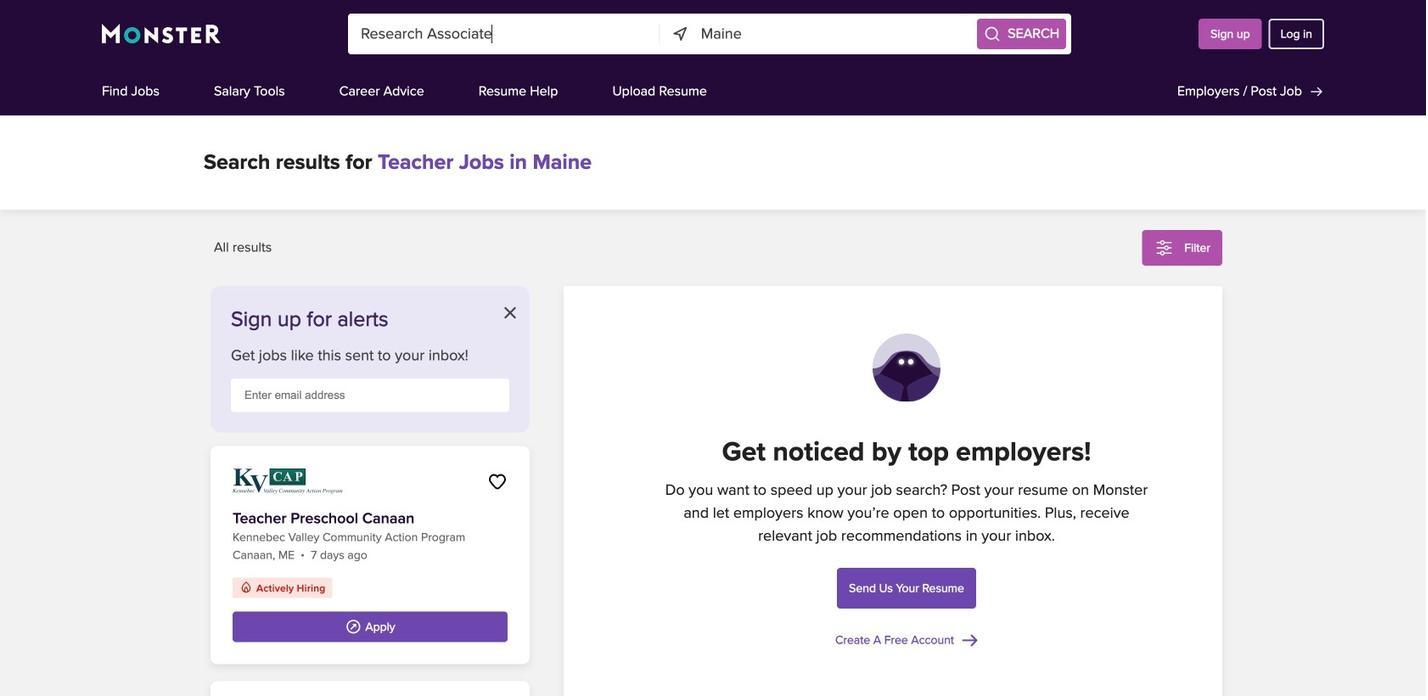 Task type: locate. For each thing, give the bounding box(es) containing it.
enable reverse geolocation image
[[672, 25, 690, 43]]

filter image
[[1155, 238, 1175, 258], [1155, 238, 1175, 258]]

monster image
[[102, 24, 221, 44]]

Search jobs, keywords, companies search field
[[348, 14, 661, 54]]



Task type: describe. For each thing, give the bounding box(es) containing it.
teacher preschool canaan at kennebec valley community action program element
[[211, 446, 530, 665]]

close image
[[505, 307, 516, 319]]

Enter location or "remote" search field
[[701, 14, 973, 54]]

save this job image
[[488, 472, 508, 492]]

kennebec valley community action program logo image
[[233, 468, 343, 496]]

email address email field
[[231, 379, 510, 412]]



